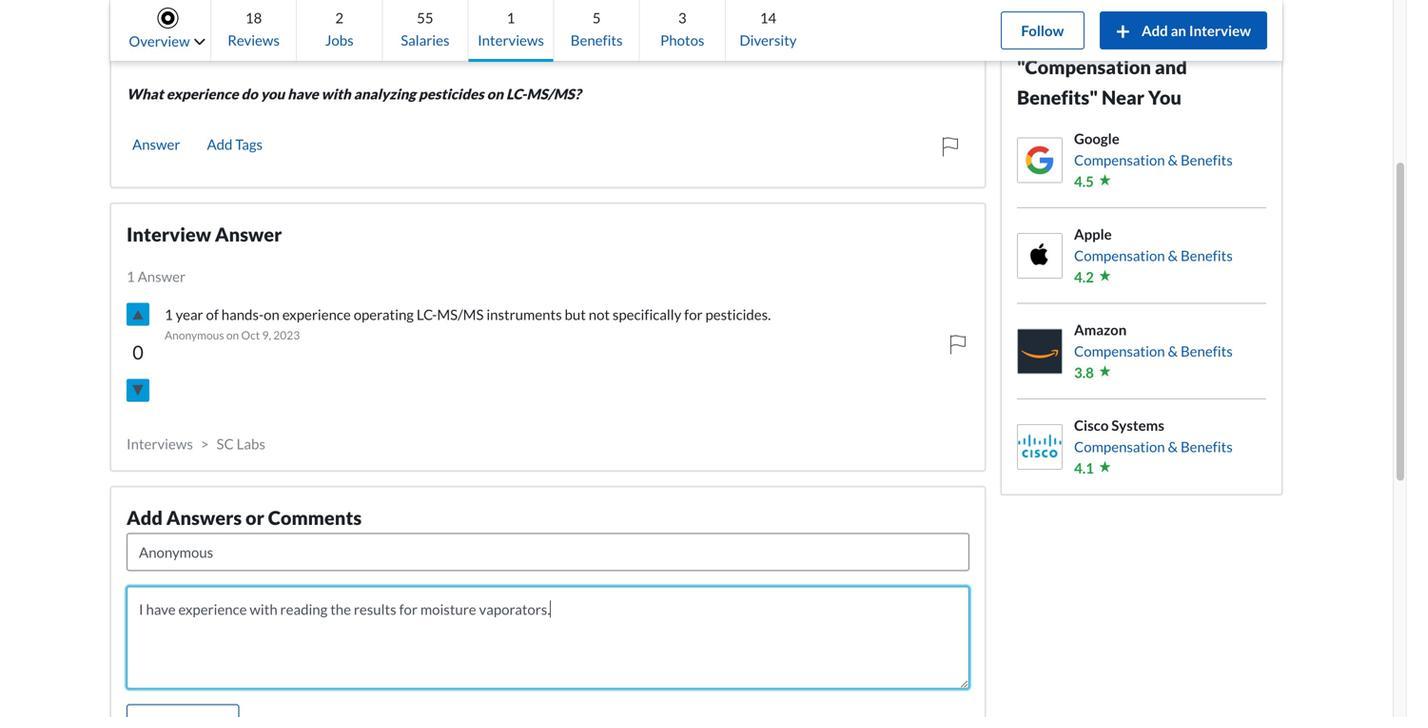 Task type: describe. For each thing, give the bounding box(es) containing it.
answer inside button
[[132, 136, 180, 153]]

amazon image
[[1018, 329, 1062, 373]]

cisco systems compensation & benefits
[[1074, 417, 1233, 455]]

interview question
[[127, 14, 295, 37]]

overview
[[129, 32, 190, 49]]

year
[[176, 306, 203, 323]]

1 interviews
[[478, 9, 544, 49]]

1 horizontal spatial experience
[[282, 306, 351, 323]]

benefits"
[[1017, 86, 1098, 109]]

an
[[1171, 22, 1186, 39]]

google
[[1074, 130, 1120, 147]]

operating
[[354, 306, 414, 323]]

0 vertical spatial interviews
[[478, 31, 544, 49]]

1 for oct 9, 2023
[[165, 306, 173, 323]]

0 horizontal spatial experience
[[166, 85, 238, 102]]

hands-
[[221, 306, 264, 323]]

benefits inside cisco systems compensation & benefits
[[1181, 438, 1233, 455]]

analyst
[[127, 43, 174, 60]]

sc labs link
[[216, 435, 265, 452]]

benefits for amazon compensation & benefits
[[1181, 343, 1233, 360]]

4.2
[[1074, 268, 1094, 285]]

pesticides.
[[705, 306, 771, 323]]

for inside the top companies for "compensation and benefits" near you
[[1152, 25, 1178, 48]]

specifically
[[613, 306, 681, 323]]

& for amazon
[[1168, 343, 1178, 360]]

with
[[321, 85, 351, 102]]

instruments
[[486, 306, 562, 323]]

answer button
[[127, 132, 186, 157]]

diversity
[[740, 31, 797, 49]]

reviews
[[228, 31, 280, 49]]

and
[[1155, 56, 1187, 78]]

follow button
[[1001, 11, 1084, 49]]

55
[[417, 9, 433, 26]]

2
[[335, 9, 344, 26]]

Answer or Comment text field
[[127, 599, 969, 688]]

analyzing
[[354, 85, 416, 102]]

& for apple
[[1168, 247, 1178, 264]]

18 reviews
[[228, 9, 280, 49]]

compensation & benefits link for amazon
[[1074, 341, 1233, 362]]

benefits for apple compensation & benefits
[[1181, 247, 1233, 264]]

compensation & benefits link for apple
[[1074, 245, 1233, 266]]

of
[[206, 306, 219, 323]]

sc
[[216, 435, 234, 452]]

1 vertical spatial on
[[264, 306, 280, 323]]

ms/ms
[[437, 306, 484, 323]]

ms/ms?
[[527, 85, 581, 102]]

interview up 1 answer on the left top of page
[[127, 223, 211, 246]]

0 horizontal spatial on
[[226, 328, 239, 342]]

follow
[[1021, 22, 1064, 39]]

interviews > sc labs
[[127, 435, 265, 452]]

& for google
[[1168, 151, 1178, 168]]

answer for 1 answer
[[138, 268, 186, 285]]

interview right an
[[1189, 22, 1251, 39]]

add an interview link
[[1100, 11, 1267, 49]]

add an interview
[[1142, 22, 1251, 39]]

what experience do you have with analyzing pesticides on lc-ms/ms?
[[127, 85, 581, 102]]

▲
[[131, 306, 145, 323]]

pesticides
[[419, 85, 484, 102]]

you
[[261, 85, 285, 102]]

interview up analyst interview
[[127, 14, 211, 37]]

apple image
[[1018, 234, 1062, 278]]

but
[[565, 306, 586, 323]]

you
[[1148, 86, 1182, 109]]

2 jobs
[[325, 9, 354, 49]]

answer for interview answer
[[215, 223, 282, 246]]

apple compensation & benefits
[[1074, 225, 1233, 264]]

1 inside '1 interviews'
[[507, 9, 515, 26]]

55 salaries
[[401, 9, 450, 49]]

photos
[[660, 31, 704, 49]]

1 vertical spatial interviews
[[127, 435, 193, 452]]

salaries
[[401, 31, 450, 49]]

14 diversity
[[740, 9, 797, 49]]

not
[[589, 306, 610, 323]]

do
[[241, 85, 258, 102]]



Task type: locate. For each thing, give the bounding box(es) containing it.
1 horizontal spatial add
[[207, 136, 233, 153]]

compensation for apple
[[1074, 247, 1165, 264]]

add for add tags
[[207, 136, 233, 153]]

add for add an interview
[[1142, 22, 1168, 39]]

apple
[[1074, 225, 1112, 243]]

compensation
[[1074, 151, 1165, 168], [1074, 247, 1165, 264], [1074, 343, 1165, 360], [1074, 438, 1165, 455]]

google image
[[1018, 138, 1062, 182]]

1 year of hands-on experience operating lc-ms/ms instruments but not specifically for pesticides.
[[165, 306, 771, 323]]

4 compensation & benefits link from the top
[[1074, 436, 1233, 458]]

0 horizontal spatial for
[[684, 306, 703, 323]]

9,
[[262, 328, 271, 342]]

0 vertical spatial experience
[[166, 85, 238, 102]]

on left oct at the top left of page
[[226, 328, 239, 342]]

0 vertical spatial lc-
[[506, 85, 527, 102]]

near
[[1102, 86, 1145, 109]]

cisco
[[1074, 417, 1109, 434]]

jobs
[[325, 31, 354, 49]]

0 horizontal spatial lc-
[[417, 306, 437, 323]]

experience
[[166, 85, 238, 102], [282, 306, 351, 323]]

anonymous
[[165, 328, 224, 342]]

compensation & benefits link for cisco systems
[[1074, 436, 1233, 458]]

have
[[287, 85, 319, 102]]

0 vertical spatial for
[[1152, 25, 1178, 48]]

add tags
[[207, 136, 263, 153]]

experience down analyst interview
[[166, 85, 238, 102]]

answer up ▲
[[138, 268, 186, 285]]

2 & from the top
[[1168, 247, 1178, 264]]

add for add answers or comments
[[127, 507, 163, 529]]

compensation down google
[[1074, 151, 1165, 168]]

answer
[[132, 136, 180, 153], [215, 223, 282, 246], [138, 268, 186, 285]]

answer down 'what' at the top left of page
[[132, 136, 180, 153]]

"compensation
[[1017, 56, 1151, 78]]

comments
[[268, 507, 362, 529]]

experience up 2023
[[282, 306, 351, 323]]

systems
[[1111, 417, 1164, 434]]

compensation & benefits link down apple
[[1074, 245, 1233, 266]]

& inside apple compensation & benefits
[[1168, 247, 1178, 264]]

0 vertical spatial add
[[1142, 22, 1168, 39]]

1 left 5
[[507, 9, 515, 26]]

on right pesticides
[[487, 85, 503, 102]]

top
[[1017, 25, 1049, 48]]

4 & from the top
[[1168, 438, 1178, 455]]

answer up hands-
[[215, 223, 282, 246]]

analyst interview
[[127, 43, 237, 60]]

3 & from the top
[[1168, 343, 1178, 360]]

compensation down apple
[[1074, 247, 1165, 264]]

0 vertical spatial answer
[[132, 136, 180, 153]]

1 horizontal spatial 1
[[165, 306, 173, 323]]

compensation & benefits link down google
[[1074, 149, 1233, 171]]

for
[[1152, 25, 1178, 48], [684, 306, 703, 323]]

2 compensation & benefits link from the top
[[1074, 245, 1233, 266]]

lc- right pesticides
[[506, 85, 527, 102]]

&
[[1168, 151, 1178, 168], [1168, 247, 1178, 264], [1168, 343, 1178, 360], [1168, 438, 1178, 455]]

▼
[[131, 382, 144, 399]]

add answers or comments
[[127, 507, 362, 529]]

2 horizontal spatial on
[[487, 85, 503, 102]]

2 horizontal spatial 1
[[507, 9, 515, 26]]

interviews up ms/ms?
[[478, 31, 544, 49]]

lc-
[[506, 85, 527, 102], [417, 306, 437, 323]]

1 left the year
[[165, 306, 173, 323]]

interviews left >
[[127, 435, 193, 452]]

google compensation & benefits
[[1074, 130, 1233, 168]]

1 compensation from the top
[[1074, 151, 1165, 168]]

compensation inside the google compensation & benefits
[[1074, 151, 1165, 168]]

amazon compensation & benefits
[[1074, 321, 1233, 360]]

interview
[[127, 14, 211, 37], [1189, 22, 1251, 39], [177, 43, 237, 60], [127, 223, 211, 246]]

cisco systems image
[[1018, 425, 1062, 469]]

lc- right the operating
[[417, 306, 437, 323]]

0
[[132, 341, 143, 364]]

1 horizontal spatial interviews
[[478, 31, 544, 49]]

interview down interview question
[[177, 43, 237, 60]]

1
[[507, 9, 515, 26], [127, 268, 135, 285], [165, 306, 173, 323]]

1 horizontal spatial lc-
[[506, 85, 527, 102]]

1 up ▲
[[127, 268, 135, 285]]

-
[[248, 46, 252, 60]]

1 vertical spatial 1
[[127, 268, 135, 285]]

2 vertical spatial 1
[[165, 306, 173, 323]]

1 horizontal spatial on
[[264, 306, 280, 323]]

5
[[593, 9, 601, 26]]

18
[[245, 9, 262, 26]]

Name field
[[127, 543, 969, 562]]

2023
[[273, 328, 300, 342]]

1 vertical spatial add
[[207, 136, 233, 153]]

4 compensation from the top
[[1074, 438, 1165, 455]]

for up and
[[1152, 25, 1178, 48]]

tags
[[235, 136, 263, 153]]

3.8
[[1074, 364, 1094, 381]]

compensation & benefits link for google
[[1074, 149, 1233, 171]]

compensation down systems
[[1074, 438, 1165, 455]]

labs
[[237, 435, 265, 452]]

0 vertical spatial 1
[[507, 9, 515, 26]]

1 vertical spatial for
[[684, 306, 703, 323]]

& inside amazon compensation & benefits
[[1168, 343, 1178, 360]]

for left "pesticides."
[[684, 306, 703, 323]]

benefits inside the google compensation & benefits
[[1181, 151, 1233, 168]]

anonymous on oct 9, 2023
[[165, 328, 300, 342]]

compensation inside apple compensation & benefits
[[1074, 247, 1165, 264]]

>
[[201, 435, 209, 452]]

benefits
[[571, 31, 623, 49], [1181, 151, 1233, 168], [1181, 247, 1233, 264], [1181, 343, 1233, 360], [1181, 438, 1233, 455]]

amazon
[[1074, 321, 1127, 338]]

3 compensation from the top
[[1074, 343, 1165, 360]]

what
[[127, 85, 163, 102]]

3 compensation & benefits link from the top
[[1074, 341, 1233, 362]]

3
[[678, 9, 687, 26]]

1 for 0
[[127, 268, 135, 285]]

compensation for google
[[1074, 151, 1165, 168]]

top companies for "compensation and benefits" near you
[[1017, 25, 1187, 109]]

answers
[[166, 507, 242, 529]]

compensation for amazon
[[1074, 343, 1165, 360]]

2 vertical spatial answer
[[138, 268, 186, 285]]

benefits inside apple compensation & benefits
[[1181, 247, 1233, 264]]

compensation & benefits link down systems
[[1074, 436, 1233, 458]]

2 vertical spatial add
[[127, 507, 163, 529]]

compensation inside amazon compensation & benefits
[[1074, 343, 1165, 360]]

4.5
[[1074, 173, 1094, 190]]

compensation & benefits link down amazon
[[1074, 341, 1233, 362]]

2 horizontal spatial add
[[1142, 22, 1168, 39]]

compensation & benefits link
[[1074, 149, 1233, 171], [1074, 245, 1233, 266], [1074, 341, 1233, 362], [1074, 436, 1233, 458]]

on up 9,
[[264, 306, 280, 323]]

add left answers
[[127, 507, 163, 529]]

14
[[760, 9, 776, 26]]

add
[[1142, 22, 1168, 39], [207, 136, 233, 153], [127, 507, 163, 529]]

benefits for google compensation & benefits
[[1181, 151, 1233, 168]]

4.1
[[1074, 460, 1094, 477]]

5 benefits
[[571, 9, 623, 49]]

1 vertical spatial answer
[[215, 223, 282, 246]]

1 answer
[[127, 268, 186, 285]]

1 vertical spatial lc-
[[417, 306, 437, 323]]

3 photos
[[660, 9, 704, 49]]

add inside button
[[207, 136, 233, 153]]

& inside the google compensation & benefits
[[1168, 151, 1178, 168]]

benefits inside amazon compensation & benefits
[[1181, 343, 1233, 360]]

add left an
[[1142, 22, 1168, 39]]

or
[[245, 507, 264, 529]]

companies
[[1052, 25, 1149, 48]]

0 vertical spatial on
[[487, 85, 503, 102]]

0 horizontal spatial interviews
[[127, 435, 193, 452]]

1 compensation & benefits link from the top
[[1074, 149, 1233, 171]]

compensation inside cisco systems compensation & benefits
[[1074, 438, 1165, 455]]

question
[[215, 14, 295, 37]]

compensation down amazon
[[1074, 343, 1165, 360]]

1 horizontal spatial for
[[1152, 25, 1178, 48]]

0 horizontal spatial 1
[[127, 268, 135, 285]]

1 & from the top
[[1168, 151, 1178, 168]]

interviews
[[478, 31, 544, 49], [127, 435, 193, 452]]

0 horizontal spatial add
[[127, 507, 163, 529]]

2 vertical spatial on
[[226, 328, 239, 342]]

1 vertical spatial experience
[[282, 306, 351, 323]]

on
[[487, 85, 503, 102], [264, 306, 280, 323], [226, 328, 239, 342]]

add left tags
[[207, 136, 233, 153]]

add tags button
[[201, 132, 268, 157]]

& inside cisco systems compensation & benefits
[[1168, 438, 1178, 455]]

interview answer
[[127, 223, 282, 246]]

oct
[[241, 328, 260, 342]]

2 compensation from the top
[[1074, 247, 1165, 264]]



Task type: vqa. For each thing, say whether or not it's contained in the screenshot.
for within the Top Companies for "Compensation and Benefits" Near You
yes



